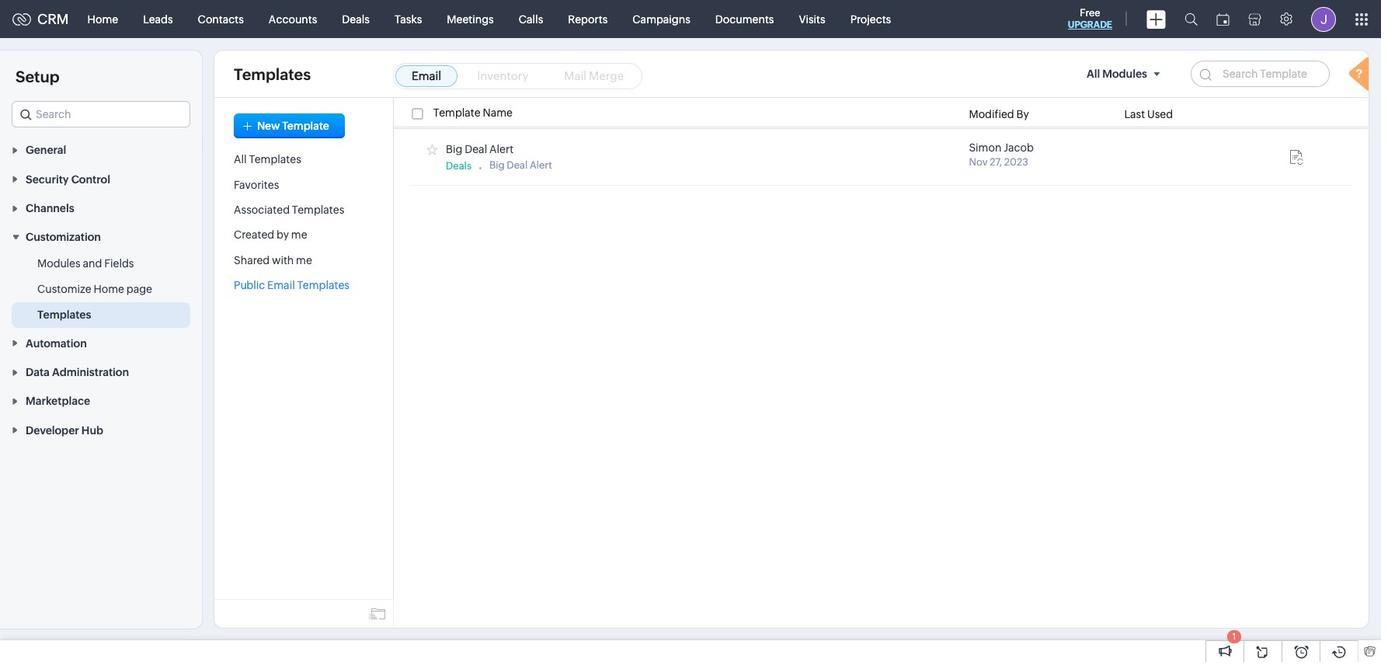 Task type: locate. For each thing, give the bounding box(es) containing it.
templates up created by me link
[[292, 204, 345, 216]]

1 vertical spatial template
[[282, 120, 329, 132]]

all down upgrade
[[1087, 68, 1101, 80]]

home inside customization region
[[94, 283, 124, 296]]

0 vertical spatial deal
[[465, 143, 487, 155]]

None field
[[12, 101, 190, 127]]

1 horizontal spatial deals
[[446, 160, 472, 172]]

search element
[[1176, 0, 1208, 38]]

profile image
[[1312, 7, 1337, 31]]

0 vertical spatial home
[[88, 13, 118, 25]]

deal down the big deal alert link
[[507, 159, 528, 171]]

0 vertical spatial template
[[434, 107, 481, 119]]

meetings
[[447, 13, 494, 25]]

0 vertical spatial deals
[[342, 13, 370, 25]]

tasks
[[395, 13, 422, 25]]

visits link
[[787, 0, 838, 38]]

1 vertical spatial big
[[490, 159, 505, 171]]

contacts
[[198, 13, 244, 25]]

0 vertical spatial big deal alert
[[446, 143, 514, 155]]

by
[[1017, 108, 1030, 121]]

0 vertical spatial email
[[412, 69, 442, 82]]

0 vertical spatial big
[[446, 143, 463, 155]]

template left name
[[434, 107, 481, 119]]

logo image
[[12, 13, 31, 25]]

home right the crm
[[88, 13, 118, 25]]

big deal alert down the big deal alert link
[[490, 159, 552, 171]]

simon jacob nov 27, 2023
[[970, 142, 1034, 168]]

1 vertical spatial email
[[267, 279, 295, 292]]

all
[[1087, 68, 1101, 80], [234, 153, 247, 166]]

templates inside customization region
[[37, 309, 91, 321]]

1 vertical spatial me
[[296, 254, 312, 266]]

contacts link
[[185, 0, 256, 38]]

new template
[[257, 120, 329, 132]]

me
[[291, 229, 307, 241], [296, 254, 312, 266]]

deal down template name
[[465, 143, 487, 155]]

shared
[[234, 254, 270, 266]]

modules up last
[[1103, 68, 1148, 80]]

all for all modules
[[1087, 68, 1101, 80]]

favorites link
[[234, 179, 279, 191]]

1 vertical spatial modules
[[37, 258, 81, 270]]

modified
[[970, 108, 1015, 121]]

control
[[71, 173, 110, 186]]

modules up customize
[[37, 258, 81, 270]]

all up favorites link
[[234, 153, 247, 166]]

1 vertical spatial big deal alert
[[490, 159, 552, 171]]

home down fields
[[94, 283, 124, 296]]

calls
[[519, 13, 544, 25]]

big deal alert
[[446, 143, 514, 155], [490, 159, 552, 171]]

0 vertical spatial all
[[1087, 68, 1101, 80]]

reports link
[[556, 0, 620, 38]]

me for created by me
[[291, 229, 307, 241]]

0 horizontal spatial modules
[[37, 258, 81, 270]]

public email templates link
[[234, 279, 350, 292]]

upgrade
[[1069, 19, 1113, 30]]

All Modules field
[[1081, 61, 1172, 87]]

shared with me
[[234, 254, 312, 266]]

templates
[[234, 65, 311, 83], [249, 153, 301, 166], [292, 204, 345, 216], [297, 279, 350, 292], [37, 309, 91, 321]]

me right by
[[291, 229, 307, 241]]

modules and fields link
[[37, 256, 134, 272]]

deals left 'tasks' on the top of page
[[342, 13, 370, 25]]

jacob
[[1004, 142, 1034, 154]]

0 horizontal spatial deals
[[342, 13, 370, 25]]

template
[[434, 107, 481, 119], [282, 120, 329, 132]]

data administration
[[26, 366, 129, 379]]

0 horizontal spatial template
[[282, 120, 329, 132]]

deals
[[342, 13, 370, 25], [446, 160, 472, 172]]

modules inside field
[[1103, 68, 1148, 80]]

and
[[83, 258, 102, 270]]

1 vertical spatial all
[[234, 153, 247, 166]]

template right new
[[282, 120, 329, 132]]

associated
[[234, 204, 290, 216]]

meetings link
[[435, 0, 507, 38]]

email down with
[[267, 279, 295, 292]]

create menu element
[[1138, 0, 1176, 38]]

Search Template text field
[[1192, 61, 1331, 87]]

marketplace button
[[0, 386, 202, 415]]

used
[[1148, 108, 1174, 121]]

by
[[277, 229, 289, 241]]

1 vertical spatial home
[[94, 283, 124, 296]]

customization region
[[0, 251, 202, 328]]

1 horizontal spatial big
[[490, 159, 505, 171]]

campaigns link
[[620, 0, 703, 38]]

marketplace
[[26, 395, 90, 408]]

documents link
[[703, 0, 787, 38]]

0 horizontal spatial deal
[[465, 143, 487, 155]]

email up template name
[[412, 69, 442, 82]]

big
[[446, 143, 463, 155], [490, 159, 505, 171]]

0 horizontal spatial email
[[267, 279, 295, 292]]

profile element
[[1303, 0, 1346, 38]]

deals down the big deal alert link
[[446, 160, 472, 172]]

0 horizontal spatial alert
[[490, 143, 514, 155]]

0 vertical spatial me
[[291, 229, 307, 241]]

1 horizontal spatial modules
[[1103, 68, 1148, 80]]

name
[[483, 107, 513, 119]]

big deal alert down template name
[[446, 143, 514, 155]]

search image
[[1185, 12, 1199, 26]]

data administration button
[[0, 357, 202, 386]]

0 horizontal spatial big
[[446, 143, 463, 155]]

alert
[[490, 143, 514, 155], [530, 159, 552, 171]]

1 horizontal spatial all
[[1087, 68, 1101, 80]]

0 vertical spatial modules
[[1103, 68, 1148, 80]]

associated templates link
[[234, 204, 345, 216]]

1 vertical spatial alert
[[530, 159, 552, 171]]

templates down shared with me
[[297, 279, 350, 292]]

automation button
[[0, 328, 202, 357]]

Search text field
[[12, 102, 190, 127]]

fields
[[104, 258, 134, 270]]

modules and fields
[[37, 258, 134, 270]]

administration
[[52, 366, 129, 379]]

accounts link
[[256, 0, 330, 38]]

me right with
[[296, 254, 312, 266]]

templates down customize
[[37, 309, 91, 321]]

0 vertical spatial alert
[[490, 143, 514, 155]]

customization
[[26, 231, 101, 244]]

modules
[[1103, 68, 1148, 80], [37, 258, 81, 270]]

all inside field
[[1087, 68, 1101, 80]]

1 vertical spatial deal
[[507, 159, 528, 171]]

leads
[[143, 13, 173, 25]]

email
[[412, 69, 442, 82], [267, 279, 295, 292]]

0 horizontal spatial all
[[234, 153, 247, 166]]

big down the big deal alert link
[[490, 159, 505, 171]]

created by me link
[[234, 229, 307, 241]]

me for shared with me
[[296, 254, 312, 266]]

big down template name
[[446, 143, 463, 155]]

page
[[127, 283, 152, 296]]

projects link
[[838, 0, 904, 38]]

public
[[234, 279, 265, 292]]

home
[[88, 13, 118, 25], [94, 283, 124, 296]]

templates up favorites link
[[249, 153, 301, 166]]

modules inside 'link'
[[37, 258, 81, 270]]



Task type: vqa. For each thing, say whether or not it's contained in the screenshot.
the Here is your Smart Chat (Ctrl+Space)
no



Task type: describe. For each thing, give the bounding box(es) containing it.
setup
[[16, 68, 59, 85]]

free upgrade
[[1069, 7, 1113, 30]]

security control button
[[0, 164, 202, 193]]

template inside button
[[282, 120, 329, 132]]

calendar image
[[1217, 13, 1230, 25]]

visits
[[799, 13, 826, 25]]

customize home page link
[[37, 282, 152, 297]]

customize home page
[[37, 283, 152, 296]]

reports
[[568, 13, 608, 25]]

create menu image
[[1147, 10, 1167, 28]]

all for all templates
[[234, 153, 247, 166]]

customize
[[37, 283, 91, 296]]

data
[[26, 366, 50, 379]]

security
[[26, 173, 69, 186]]

1 horizontal spatial email
[[412, 69, 442, 82]]

home link
[[75, 0, 131, 38]]

campaigns
[[633, 13, 691, 25]]

accounts
[[269, 13, 317, 25]]

1 vertical spatial deals
[[446, 160, 472, 172]]

new template button
[[234, 113, 345, 138]]

channels
[[26, 202, 74, 215]]

deals inside deals link
[[342, 13, 370, 25]]

documents
[[716, 13, 774, 25]]

last used
[[1125, 108, 1174, 121]]

1 horizontal spatial alert
[[530, 159, 552, 171]]

templates link
[[37, 307, 91, 323]]

all templates link
[[234, 153, 301, 166]]

deals link
[[330, 0, 382, 38]]

general button
[[0, 135, 202, 164]]

1
[[1233, 632, 1237, 641]]

public email templates
[[234, 279, 350, 292]]

all templates
[[234, 153, 301, 166]]

developer hub button
[[0, 415, 202, 444]]

created by me
[[234, 229, 307, 241]]

developer hub
[[26, 424, 103, 437]]

hub
[[82, 424, 103, 437]]

calls link
[[507, 0, 556, 38]]

1 horizontal spatial template
[[434, 107, 481, 119]]

tasks link
[[382, 0, 435, 38]]

crm
[[37, 11, 69, 27]]

general
[[26, 144, 66, 156]]

shared with me link
[[234, 254, 312, 266]]

1 horizontal spatial deal
[[507, 159, 528, 171]]

channels button
[[0, 193, 202, 222]]

email link
[[396, 65, 458, 87]]

new
[[257, 120, 280, 132]]

modified by
[[970, 108, 1030, 121]]

leads link
[[131, 0, 185, 38]]

free
[[1081, 7, 1101, 19]]

customization button
[[0, 222, 202, 251]]

created
[[234, 229, 275, 241]]

simon jacob link
[[970, 142, 1034, 154]]

security control
[[26, 173, 110, 186]]

2023
[[1005, 156, 1029, 168]]

favorites
[[234, 179, 279, 191]]

developer
[[26, 424, 79, 437]]

last
[[1125, 108, 1146, 121]]

all modules
[[1087, 68, 1148, 80]]

template name
[[434, 107, 513, 119]]

nov
[[970, 156, 988, 168]]

associated templates
[[234, 204, 345, 216]]

big deal alert link
[[446, 143, 514, 155]]

templates up new
[[234, 65, 311, 83]]

automation
[[26, 337, 87, 350]]

projects
[[851, 13, 892, 25]]

27,
[[990, 156, 1003, 168]]

simon
[[970, 142, 1002, 154]]

with
[[272, 254, 294, 266]]

crm link
[[12, 11, 69, 27]]



